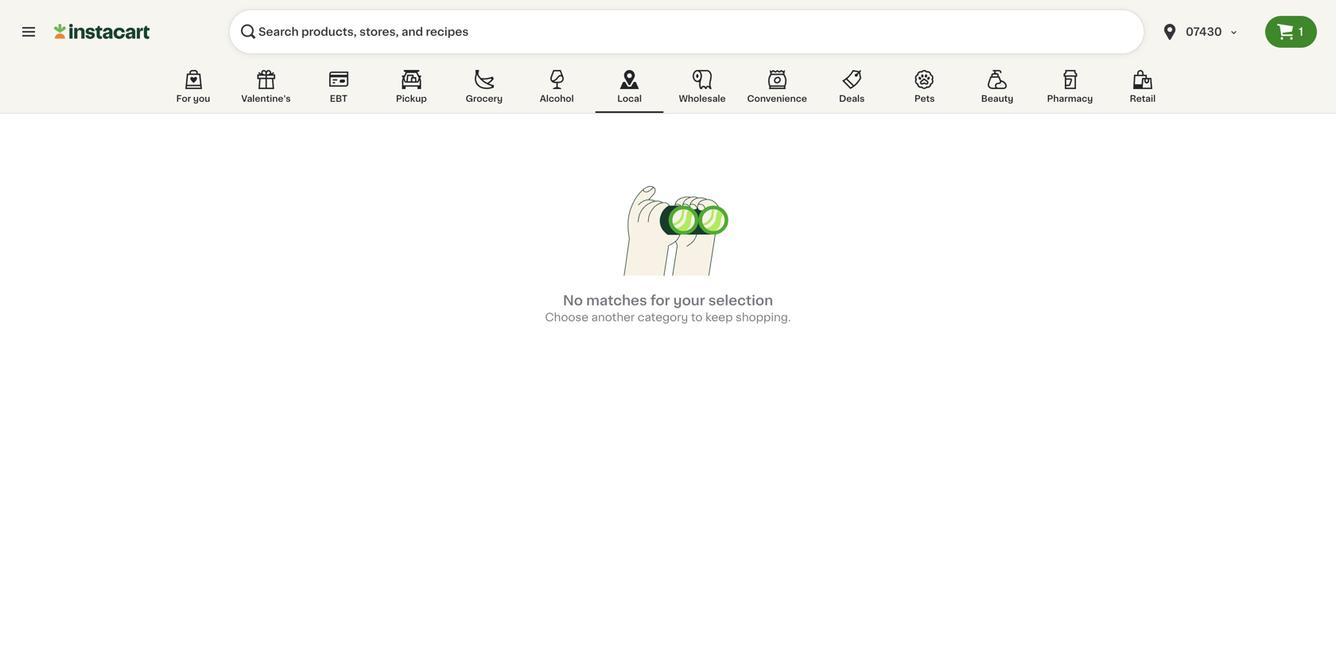 Task type: describe. For each thing, give the bounding box(es) containing it.
valentine's button
[[232, 67, 300, 113]]

convenience button
[[741, 67, 814, 113]]

1
[[1299, 26, 1304, 37]]

alcohol button
[[523, 67, 591, 113]]

category
[[638, 312, 688, 323]]

grocery
[[466, 94, 503, 103]]

ebt
[[330, 94, 348, 103]]

matches
[[586, 294, 647, 307]]

Search field
[[229, 10, 1145, 54]]

keep
[[706, 312, 733, 323]]

for
[[176, 94, 191, 103]]

deals
[[839, 94, 865, 103]]

beauty button
[[963, 67, 1032, 113]]

retail
[[1130, 94, 1156, 103]]

for you
[[176, 94, 210, 103]]

no
[[563, 294, 583, 307]]

beauty
[[981, 94, 1014, 103]]

pets
[[915, 94, 935, 103]]

choose
[[545, 312, 589, 323]]

07430 button
[[1161, 10, 1256, 54]]

ebt button
[[305, 67, 373, 113]]

pharmacy button
[[1036, 67, 1104, 113]]

instacart image
[[54, 22, 150, 41]]

to
[[691, 312, 703, 323]]

selection
[[709, 294, 773, 307]]

local
[[617, 94, 642, 103]]

wholesale button
[[668, 67, 737, 113]]

valentine's
[[241, 94, 291, 103]]

grocery button
[[450, 67, 518, 113]]

for
[[651, 294, 670, 307]]



Task type: vqa. For each thing, say whether or not it's contained in the screenshot.
'For you'
yes



Task type: locate. For each thing, give the bounding box(es) containing it.
1 button
[[1266, 16, 1317, 48]]

retail button
[[1109, 67, 1177, 113]]

wholesale
[[679, 94, 726, 103]]

pickup
[[396, 94, 427, 103]]

07430
[[1186, 26, 1222, 37]]

shop categories tab list
[[159, 67, 1177, 113]]

deals button
[[818, 67, 886, 113]]

alcohol
[[540, 94, 574, 103]]

for you button
[[159, 67, 227, 113]]

another
[[592, 312, 635, 323]]

no matches for your selection choose another category to keep shopping.
[[545, 294, 791, 323]]

pharmacy
[[1047, 94, 1093, 103]]

local button
[[595, 67, 664, 113]]

None search field
[[229, 10, 1145, 54]]

your
[[673, 294, 705, 307]]

pickup button
[[377, 67, 446, 113]]

shopping.
[[736, 312, 791, 323]]

pets button
[[891, 67, 959, 113]]

convenience
[[747, 94, 807, 103]]

you
[[193, 94, 210, 103]]



